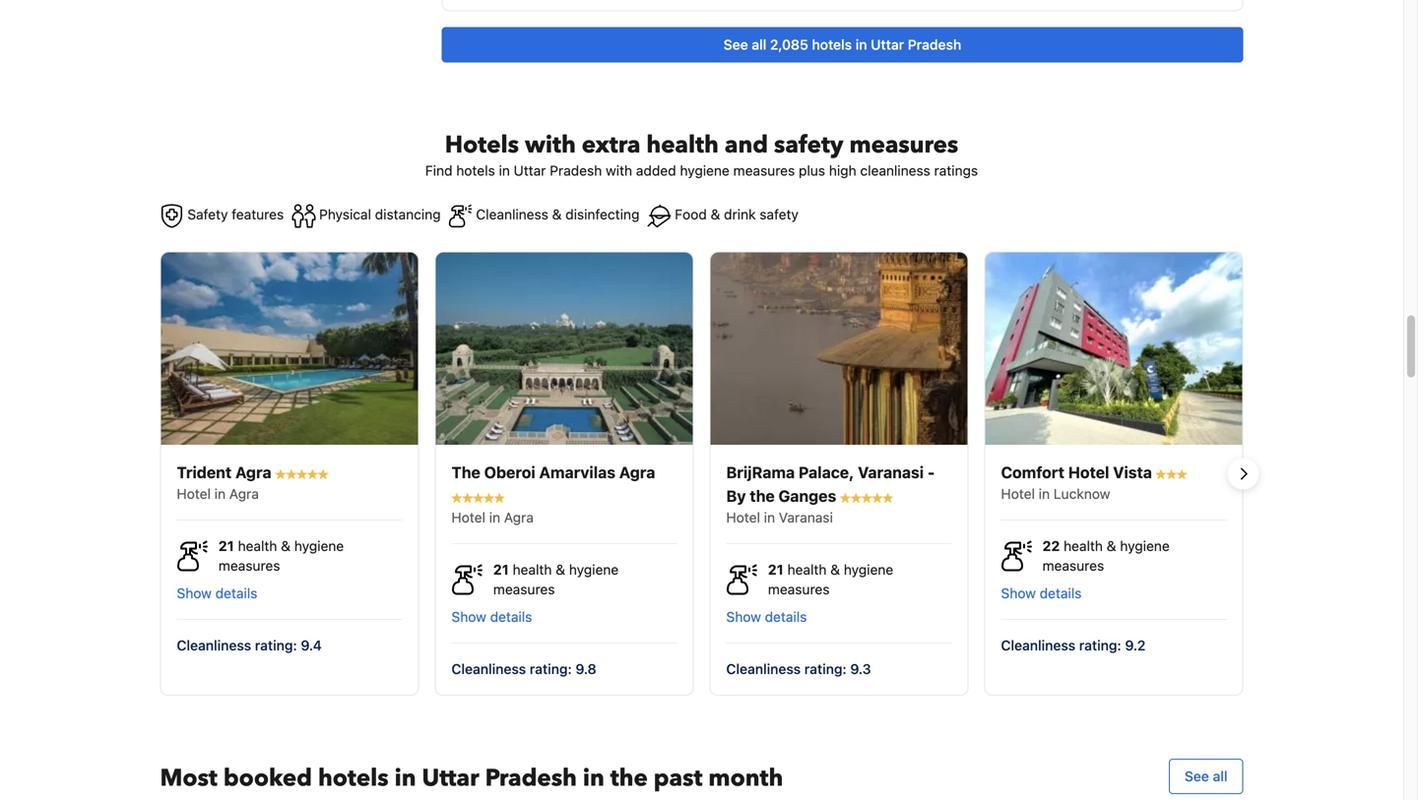 Task type: describe. For each thing, give the bounding box(es) containing it.
9.4
[[301, 638, 322, 654]]

extra
[[582, 129, 641, 161]]

details for palace,
[[765, 609, 807, 626]]

safety
[[187, 206, 228, 223]]

measures for the oberoi amarvilas agra
[[493, 582, 555, 598]]

cleanliness rating: 9.8
[[452, 661, 596, 678]]

past
[[654, 763, 703, 795]]

9.3
[[850, 661, 871, 678]]

3 stars image
[[1156, 470, 1187, 479]]

cleanliness left 9.4
[[177, 638, 251, 654]]

comfort
[[1001, 464, 1064, 482]]

hotel up lucknow
[[1068, 464, 1109, 482]]

0 horizontal spatial with
[[525, 129, 576, 161]]

hotels with extra health and safety measures find hotels in uttar pradesh with added hygiene measures plus high cleanliness ratings
[[425, 129, 978, 179]]

health & hygiene measures for hotel
[[1042, 538, 1170, 574]]

21 for the
[[493, 562, 509, 578]]

added
[[636, 162, 676, 179]]

hotel for amarvilas
[[452, 510, 485, 526]]

varanasi for in
[[779, 510, 833, 526]]

lucknow
[[1054, 486, 1110, 502]]

cleanliness rating: 9.2
[[1001, 638, 1146, 654]]

health & hygiene measures for oberoi
[[493, 562, 619, 598]]

see all
[[1185, 769, 1227, 785]]

show details for comfort hotel vista
[[1001, 586, 1082, 602]]

comfort hotel vista, hotel in lucknow image
[[985, 252, 1242, 445]]

cleanliness for amarvilas
[[452, 661, 526, 678]]

9.2
[[1125, 638, 1146, 654]]

1 horizontal spatial with
[[606, 162, 632, 179]]

21 for brijrama
[[768, 562, 784, 578]]

hotel in varanasi
[[726, 510, 833, 526]]

by
[[726, 487, 746, 506]]

0 horizontal spatial the
[[610, 763, 648, 795]]

0 vertical spatial uttar
[[871, 36, 904, 52]]

varanasi for palace,
[[858, 464, 924, 482]]

-
[[928, 464, 935, 482]]

show details link for oberoi
[[452, 600, 677, 627]]

vista
[[1113, 464, 1152, 482]]

& for brijrama palace, varanasi - by the ganges
[[830, 562, 840, 578]]

cleanliness rating: 9.4
[[177, 638, 322, 654]]

hotel in agra for trident
[[177, 486, 259, 502]]

hotel for vista
[[1001, 486, 1035, 502]]

show for brijrama palace, varanasi - by the ganges
[[726, 609, 761, 626]]

plus
[[799, 162, 825, 179]]

features
[[232, 206, 284, 223]]

0 horizontal spatial hotels
[[318, 763, 389, 795]]

brijrama palace, varanasi - by the ganges
[[726, 464, 935, 506]]

health & hygiene measures for palace,
[[768, 562, 893, 598]]

rating: for agra
[[255, 638, 297, 654]]

health for varanasi
[[787, 562, 827, 578]]

pradesh inside see all 2,085 hotels in uttar pradesh link
[[908, 36, 961, 52]]

the oberoi amarvilas agra
[[452, 464, 655, 482]]

safety inside hotels with extra health and safety measures find hotels in uttar pradesh with added hygiene measures plus high cleanliness ratings
[[774, 129, 843, 161]]

show details for brijrama palace, varanasi - by the ganges
[[726, 609, 807, 626]]

cleanliness & disinfecting
[[472, 206, 639, 223]]

health inside hotels with extra health and safety measures find hotels in uttar pradesh with added hygiene measures plus high cleanliness ratings
[[646, 129, 719, 161]]

hotel in lucknow
[[1001, 486, 1110, 502]]

safety features
[[184, 206, 284, 223]]

details for agra
[[215, 586, 257, 602]]

show for trident agra
[[177, 586, 212, 602]]

hotels inside hotels with extra health and safety measures find hotels in uttar pradesh with added hygiene measures plus high cleanliness ratings
[[456, 162, 495, 179]]

rating: for oberoi
[[530, 661, 572, 678]]

trident
[[177, 464, 232, 482]]

in inside hotels with extra health and safety measures find hotels in uttar pradesh with added hygiene measures plus high cleanliness ratings
[[499, 162, 510, 179]]

trident agra
[[177, 464, 275, 482]]

2,085
[[770, 36, 808, 52]]

cleanliness for vista
[[1001, 638, 1075, 654]]

0 horizontal spatial uttar
[[422, 763, 479, 795]]

brijrama palace, varanasi - by the ganges, hotel in varanasi image
[[711, 252, 968, 445]]

show for comfort hotel vista
[[1001, 586, 1036, 602]]

food
[[675, 206, 707, 223]]

measures for brijrama palace, varanasi - by the ganges
[[768, 582, 830, 598]]

measures down and
[[733, 162, 795, 179]]

the
[[452, 464, 480, 482]]

agra down 'oberoi'
[[504, 510, 534, 526]]

show details for trident agra
[[177, 586, 257, 602]]

disinfecting
[[565, 206, 639, 223]]

show details link for palace,
[[726, 600, 952, 627]]

uttar inside hotels with extra health and safety measures find hotels in uttar pradesh with added hygiene measures plus high cleanliness ratings
[[514, 162, 546, 179]]

measures for trident agra
[[218, 558, 280, 574]]

2 vertical spatial pradesh
[[485, 763, 577, 795]]



Task type: locate. For each thing, give the bounding box(es) containing it.
0 vertical spatial safety
[[774, 129, 843, 161]]

show details link up 9.2
[[1001, 576, 1227, 604]]

2 horizontal spatial 21
[[768, 562, 784, 578]]

health for amarvilas
[[513, 562, 552, 578]]

ganges
[[778, 487, 836, 506]]

21 down hotel in varanasi
[[768, 562, 784, 578]]

agra right trident
[[235, 464, 271, 482]]

the oberoi amarvilas agra, hotel in agra image
[[436, 252, 693, 445]]

1 horizontal spatial see
[[1185, 769, 1209, 785]]

health & hygiene measures down hotel in varanasi
[[768, 562, 893, 598]]

cleanliness
[[476, 206, 548, 223], [177, 638, 251, 654], [1001, 638, 1075, 654], [452, 661, 526, 678], [726, 661, 801, 678]]

cleanliness left 9.3
[[726, 661, 801, 678]]

0 horizontal spatial see
[[724, 36, 748, 52]]

1 vertical spatial see
[[1185, 769, 1209, 785]]

& for comfort hotel vista
[[1107, 538, 1116, 555]]

show details link
[[177, 576, 402, 604], [1001, 576, 1227, 604], [452, 600, 677, 627], [726, 600, 952, 627]]

5 stars image for palace,
[[840, 493, 893, 503]]

show up the cleanliness rating: 9.4
[[177, 586, 212, 602]]

show up cleanliness rating: 9.3
[[726, 609, 761, 626]]

physical
[[319, 206, 371, 223]]

rating: left 9.2
[[1079, 638, 1121, 654]]

most booked hotels in uttar pradesh in the past month
[[160, 763, 783, 795]]

health & hygiene measures for agra
[[218, 538, 344, 574]]

21
[[218, 538, 234, 555], [493, 562, 509, 578], [768, 562, 784, 578]]

most
[[160, 763, 217, 795]]

21 for trident
[[218, 538, 234, 555]]

rating: left 9.8
[[530, 661, 572, 678]]

varanasi
[[858, 464, 924, 482], [779, 510, 833, 526]]

5 stars image down palace,
[[840, 493, 893, 503]]

1 horizontal spatial hotel in agra
[[452, 510, 534, 526]]

agra down trident agra at the left bottom
[[229, 486, 259, 502]]

health & hygiene measures up 9.8
[[493, 562, 619, 598]]

show details for the oberoi amarvilas agra
[[452, 609, 532, 626]]

see
[[724, 36, 748, 52], [1185, 769, 1209, 785]]

hotel in agra down trident agra at the left bottom
[[177, 486, 259, 502]]

cleanliness rating: 9.3
[[726, 661, 871, 678]]

hotel down by
[[726, 510, 760, 526]]

hotel for varanasi
[[726, 510, 760, 526]]

1 vertical spatial hotel in agra
[[452, 510, 534, 526]]

cleanliness
[[860, 162, 930, 179]]

all for see all 2,085 hotels in uttar pradesh
[[752, 36, 766, 52]]

safety right drink
[[760, 206, 799, 223]]

2 horizontal spatial hotels
[[812, 36, 852, 52]]

amarvilas
[[539, 464, 615, 482]]

measures down hotel in varanasi
[[768, 582, 830, 598]]

oberoi
[[484, 464, 535, 482]]

cleanliness down hotels
[[476, 206, 548, 223]]

distancing
[[375, 206, 441, 223]]

see for see all
[[1185, 769, 1209, 785]]

see all 2,085 hotels in uttar pradesh
[[724, 36, 961, 52]]

rating:
[[255, 638, 297, 654], [1079, 638, 1121, 654], [530, 661, 572, 678], [804, 661, 847, 678]]

health
[[646, 129, 719, 161], [238, 538, 277, 555], [1064, 538, 1103, 555], [513, 562, 552, 578], [787, 562, 827, 578]]

with
[[525, 129, 576, 161], [606, 162, 632, 179]]

comfort hotel vista
[[1001, 464, 1156, 482]]

22
[[1042, 538, 1060, 555]]

1 horizontal spatial 5 stars image
[[452, 493, 505, 503]]

show
[[177, 586, 212, 602], [1001, 586, 1036, 602], [452, 609, 486, 626], [726, 609, 761, 626]]

physical distancing
[[315, 206, 441, 223]]

1 vertical spatial the
[[610, 763, 648, 795]]

in
[[856, 36, 867, 52], [499, 162, 510, 179], [214, 486, 226, 502], [1039, 486, 1050, 502], [489, 510, 500, 526], [764, 510, 775, 526], [395, 763, 416, 795], [583, 763, 604, 795]]

safety up plus
[[774, 129, 843, 161]]

1 vertical spatial varanasi
[[779, 510, 833, 526]]

details up cleanliness rating: 9.8
[[490, 609, 532, 626]]

rating: for hotel
[[1079, 638, 1121, 654]]

varanasi inside brijrama palace, varanasi - by the ganges
[[858, 464, 924, 482]]

5 stars image for agra
[[275, 470, 328, 479]]

show up cleanliness rating: 9.2
[[1001, 586, 1036, 602]]

show details up cleanliness rating: 9.8
[[452, 609, 532, 626]]

0 horizontal spatial varanasi
[[779, 510, 833, 526]]

trident agra, hotel in agra image
[[161, 252, 418, 445]]

the
[[750, 487, 775, 506], [610, 763, 648, 795]]

show details up the cleanliness rating: 9.4
[[177, 586, 257, 602]]

drink
[[724, 206, 756, 223]]

1 vertical spatial uttar
[[514, 162, 546, 179]]

health & hygiene measures
[[218, 538, 344, 574], [1042, 538, 1170, 574], [493, 562, 619, 598], [768, 562, 893, 598]]

show details
[[177, 586, 257, 602], [1001, 586, 1082, 602], [452, 609, 532, 626], [726, 609, 807, 626]]

21 down 'oberoi'
[[493, 562, 509, 578]]

measures up cleanliness
[[849, 129, 958, 161]]

health & hygiene measures down lucknow
[[1042, 538, 1170, 574]]

details down 22
[[1040, 586, 1082, 602]]

1 horizontal spatial 21
[[493, 562, 509, 578]]

rating: left 9.3
[[804, 661, 847, 678]]

varanasi left -
[[858, 464, 924, 482]]

show details link up 9.3
[[726, 600, 952, 627]]

uttar
[[871, 36, 904, 52], [514, 162, 546, 179], [422, 763, 479, 795]]

0 horizontal spatial all
[[752, 36, 766, 52]]

hotel in agra down 'oberoi'
[[452, 510, 534, 526]]

9.8
[[576, 661, 596, 678]]

hotels right 2,085
[[812, 36, 852, 52]]

all
[[752, 36, 766, 52], [1213, 769, 1227, 785]]

details for hotel
[[1040, 586, 1082, 602]]

cleanliness left 9.2
[[1001, 638, 1075, 654]]

5 stars image
[[275, 470, 328, 479], [452, 493, 505, 503], [840, 493, 893, 503]]

show details link for hotel
[[1001, 576, 1227, 604]]

hotels
[[445, 129, 519, 161]]

food & drink safety
[[671, 206, 799, 223]]

& for the oberoi amarvilas agra
[[556, 562, 565, 578]]

measures down 22
[[1042, 558, 1104, 574]]

21 down trident agra at the left bottom
[[218, 538, 234, 555]]

hotels
[[812, 36, 852, 52], [456, 162, 495, 179], [318, 763, 389, 795]]

details up the cleanliness rating: 9.4
[[215, 586, 257, 602]]

show details link for agra
[[177, 576, 402, 604]]

the left past
[[610, 763, 648, 795]]

find
[[425, 162, 452, 179]]

details up cleanliness rating: 9.3
[[765, 609, 807, 626]]

see all 2,085 hotels in uttar pradesh link
[[442, 27, 1243, 62]]

cleanliness left 9.8
[[452, 661, 526, 678]]

2 vertical spatial uttar
[[422, 763, 479, 795]]

0 horizontal spatial hotel in agra
[[177, 486, 259, 502]]

5 stars image right trident
[[275, 470, 328, 479]]

rating: left 9.4
[[255, 638, 297, 654]]

2 horizontal spatial uttar
[[871, 36, 904, 52]]

details
[[215, 586, 257, 602], [1040, 586, 1082, 602], [490, 609, 532, 626], [765, 609, 807, 626]]

1 vertical spatial hotels
[[456, 162, 495, 179]]

safety
[[774, 129, 843, 161], [760, 206, 799, 223]]

1 vertical spatial with
[[606, 162, 632, 179]]

agra right amarvilas
[[619, 464, 655, 482]]

varanasi down ganges
[[779, 510, 833, 526]]

5 stars image down the
[[452, 493, 505, 503]]

measures up cleanliness rating: 9.8
[[493, 582, 555, 598]]

1 horizontal spatial hotels
[[456, 162, 495, 179]]

hotel in agra for the
[[452, 510, 534, 526]]

hotel down trident
[[177, 486, 211, 502]]

0 vertical spatial all
[[752, 36, 766, 52]]

high
[[829, 162, 856, 179]]

brijrama
[[726, 464, 795, 482]]

hygiene for amarvilas
[[569, 562, 619, 578]]

booked
[[223, 763, 312, 795]]

hygiene for varanasi
[[844, 562, 893, 578]]

see for see all 2,085 hotels in uttar pradesh
[[724, 36, 748, 52]]

&
[[552, 206, 562, 223], [711, 206, 720, 223], [281, 538, 291, 555], [1107, 538, 1116, 555], [556, 562, 565, 578], [830, 562, 840, 578]]

next image
[[1231, 462, 1255, 486]]

0 vertical spatial hotels
[[812, 36, 852, 52]]

& for trident agra
[[281, 538, 291, 555]]

hotel in agra
[[177, 486, 259, 502], [452, 510, 534, 526]]

agra
[[235, 464, 271, 482], [619, 464, 655, 482], [229, 486, 259, 502], [504, 510, 534, 526]]

palace,
[[799, 464, 854, 482]]

hygiene
[[680, 162, 730, 179], [294, 538, 344, 555], [1120, 538, 1170, 555], [569, 562, 619, 578], [844, 562, 893, 578]]

0 vertical spatial pradesh
[[908, 36, 961, 52]]

hotel down comfort on the bottom right of page
[[1001, 486, 1035, 502]]

1 horizontal spatial uttar
[[514, 162, 546, 179]]

0 horizontal spatial 5 stars image
[[275, 470, 328, 479]]

show for the oberoi amarvilas agra
[[452, 609, 486, 626]]

rating: for palace,
[[804, 661, 847, 678]]

0 horizontal spatial 21
[[218, 538, 234, 555]]

0 vertical spatial varanasi
[[858, 464, 924, 482]]

measures for comfort hotel vista
[[1042, 558, 1104, 574]]

month
[[708, 763, 783, 795]]

show up cleanliness rating: 9.8
[[452, 609, 486, 626]]

measures
[[849, 129, 958, 161], [733, 162, 795, 179], [218, 558, 280, 574], [1042, 558, 1104, 574], [493, 582, 555, 598], [768, 582, 830, 598]]

1 horizontal spatial all
[[1213, 769, 1227, 785]]

cleanliness for varanasi
[[726, 661, 801, 678]]

health & hygiene measures up 9.4
[[218, 538, 344, 574]]

with down extra
[[606, 162, 632, 179]]

with left extra
[[525, 129, 576, 161]]

hotels right booked in the bottom left of the page
[[318, 763, 389, 795]]

1 vertical spatial pradesh
[[550, 162, 602, 179]]

all for see all
[[1213, 769, 1227, 785]]

show details down 22
[[1001, 586, 1082, 602]]

show details link up 9.4
[[177, 576, 402, 604]]

hygiene for vista
[[1120, 538, 1170, 555]]

2 vertical spatial hotels
[[318, 763, 389, 795]]

1 horizontal spatial varanasi
[[858, 464, 924, 482]]

5 stars image for oberoi
[[452, 493, 505, 503]]

ratings
[[934, 162, 978, 179]]

2 horizontal spatial 5 stars image
[[840, 493, 893, 503]]

details for oberoi
[[490, 609, 532, 626]]

hotels down hotels
[[456, 162, 495, 179]]

and
[[725, 129, 768, 161]]

0 vertical spatial hotel in agra
[[177, 486, 259, 502]]

1 horizontal spatial the
[[750, 487, 775, 506]]

hotel
[[1068, 464, 1109, 482], [177, 486, 211, 502], [1001, 486, 1035, 502], [452, 510, 485, 526], [726, 510, 760, 526]]

pradesh
[[908, 36, 961, 52], [550, 162, 602, 179], [485, 763, 577, 795]]

hygiene inside hotels with extra health and safety measures find hotels in uttar pradesh with added hygiene measures plus high cleanliness ratings
[[680, 162, 730, 179]]

0 vertical spatial see
[[724, 36, 748, 52]]

1 vertical spatial safety
[[760, 206, 799, 223]]

0 vertical spatial with
[[525, 129, 576, 161]]

the inside brijrama palace, varanasi - by the ganges
[[750, 487, 775, 506]]

pradesh inside hotels with extra health and safety measures find hotels in uttar pradesh with added hygiene measures plus high cleanliness ratings
[[550, 162, 602, 179]]

measures up the cleanliness rating: 9.4
[[218, 558, 280, 574]]

0 vertical spatial the
[[750, 487, 775, 506]]

the down brijrama
[[750, 487, 775, 506]]

health for vista
[[1064, 538, 1103, 555]]

show details up cleanliness rating: 9.3
[[726, 609, 807, 626]]

hotel down the
[[452, 510, 485, 526]]

find hotels in  with added hygiene measures plus high cleanliness ratings region
[[144, 251, 1259, 696]]

1 vertical spatial all
[[1213, 769, 1227, 785]]

show details link up 9.8
[[452, 600, 677, 627]]



Task type: vqa. For each thing, say whether or not it's contained in the screenshot.


